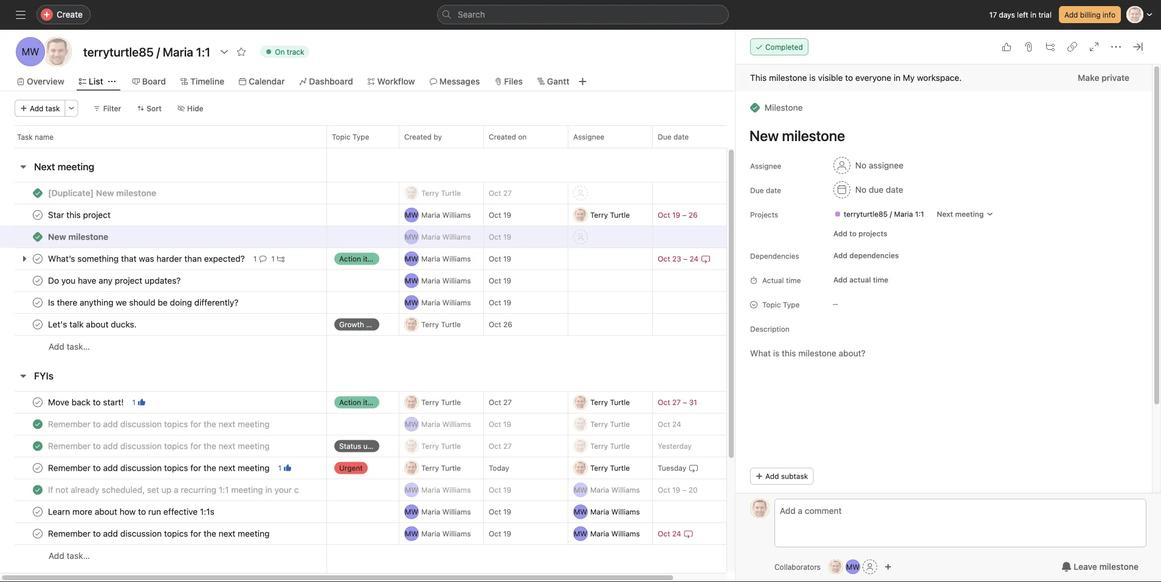Task type: vqa. For each thing, say whether or not it's contained in the screenshot.
Action in the popup button
yes



Task type: locate. For each thing, give the bounding box(es) containing it.
0 vertical spatial action
[[339, 255, 361, 263]]

creator for remember to add discussion topics for the next meeting cell for first remember to add discussion topics for the next meeting cell from the top
[[399, 413, 484, 436]]

hide
[[187, 104, 204, 113]]

1 vertical spatial due date
[[751, 186, 782, 195]]

2 no from the top
[[856, 185, 867, 195]]

4 completed image from the top
[[30, 395, 45, 410]]

created for created on
[[489, 133, 516, 141]]

26
[[689, 211, 698, 219], [504, 320, 513, 329]]

mw inside the creator for do you have any project updates? cell
[[405, 277, 419, 285]]

0 horizontal spatial date
[[674, 133, 689, 141]]

0 vertical spatial type
[[353, 133, 370, 141]]

1 oct 19 from the top
[[489, 211, 512, 219]]

2 action item button from the top
[[327, 391, 399, 413]]

1 horizontal spatial 1 button
[[276, 462, 294, 474]]

topic type down dashboard at the top left
[[332, 133, 370, 141]]

in inside main content
[[894, 73, 901, 83]]

1 inside move back to start! cell
[[132, 398, 136, 407]]

remember to add discussion topics for the next meeting cell
[[0, 413, 327, 436], [0, 435, 327, 457], [0, 457, 327, 479], [0, 523, 327, 545]]

1 vertical spatial to
[[850, 229, 857, 238]]

– for 20
[[683, 486, 687, 494]]

action inside row
[[339, 255, 361, 263]]

created by
[[405, 133, 442, 141]]

1 vertical spatial add task…
[[49, 551, 90, 561]]

add to projects button
[[829, 225, 894, 242]]

19 for the creator for do you have any project updates? cell on the left of page
[[504, 277, 512, 285]]

2 item from the top
[[363, 398, 378, 407]]

6 completed checkbox from the top
[[30, 527, 45, 541]]

maria williams inside creator for if not already scheduled, set up a recurring 1:1 meeting in your calendar "cell"
[[422, 486, 471, 494]]

add
[[1065, 10, 1079, 19], [30, 104, 43, 113], [834, 229, 848, 238], [834, 251, 848, 260], [834, 276, 848, 284], [49, 342, 64, 352], [766, 472, 780, 481], [49, 551, 64, 561]]

2 completed checkbox from the top
[[30, 295, 45, 310]]

If not already scheduled, set up a recurring 1:1 meeting in your calendar text field
[[46, 484, 300, 496]]

completed milestone image inside [duplicate] new milestone cell
[[33, 188, 43, 198]]

1 horizontal spatial topic
[[763, 301, 781, 309]]

milestone left is
[[770, 73, 808, 83]]

timeline link
[[181, 75, 224, 88]]

remember to add discussion topics for the next meeting text field down learn more about how to run effective 1:1s cell
[[46, 528, 273, 540]]

actual time
[[763, 276, 802, 285]]

milestone right leave
[[1100, 562, 1139, 572]]

on track button
[[255, 43, 315, 60]]

collaborators
[[775, 563, 821, 571]]

24 down "oct 19 – 20"
[[673, 530, 682, 538]]

to right visible
[[846, 73, 854, 83]]

1 add task… row from the top
[[0, 335, 782, 358]]

completed image inside learn more about how to run effective 1:1s cell
[[30, 505, 45, 519]]

oct 19 for creator for new milestone cell
[[489, 233, 512, 241]]

repeats image
[[702, 254, 711, 264], [689, 463, 699, 473], [684, 529, 694, 539]]

1 horizontal spatial meeting
[[956, 210, 985, 218]]

1 horizontal spatial assignee
[[751, 162, 782, 170]]

1 horizontal spatial in
[[1031, 10, 1037, 19]]

1 horizontal spatial time
[[874, 276, 889, 284]]

1 vertical spatial topic type
[[763, 301, 800, 309]]

if not already scheduled, set up a recurring 1:1 meeting in your calendar cell
[[0, 479, 327, 501]]

add task… for next meeting
[[49, 342, 90, 352]]

add task… button inside header next meeting tree grid
[[49, 340, 90, 353]]

search list box
[[437, 5, 729, 24]]

0 vertical spatial —
[[335, 233, 340, 240]]

0 horizontal spatial 26
[[504, 320, 513, 329]]

2 vertical spatial repeats image
[[684, 529, 694, 539]]

0 vertical spatial meeting
[[58, 161, 94, 172]]

1 vertical spatial —
[[833, 301, 839, 308]]

creator for what's something that was harder than expected? cell
[[399, 248, 484, 270]]

2 add task… row from the top
[[0, 544, 782, 567]]

1 remember to add discussion topics for the next meeting cell from the top
[[0, 413, 327, 436]]

created
[[405, 133, 432, 141], [489, 133, 516, 141]]

1 created from the left
[[405, 133, 432, 141]]

0 horizontal spatial created
[[405, 133, 432, 141]]

topic
[[332, 133, 351, 141], [763, 301, 781, 309]]

meeting up [duplicate] new milestone "text box"
[[58, 161, 94, 172]]

left
[[1018, 10, 1029, 19]]

— for — dropdown button
[[335, 233, 340, 240]]

Move back to start! text field
[[46, 396, 127, 409]]

1 vertical spatial no
[[856, 185, 867, 195]]

0 horizontal spatial meeting
[[58, 161, 94, 172]]

1 completed milestone image from the top
[[33, 188, 43, 198]]

3 remember to add discussion topics for the next meeting cell from the top
[[0, 457, 327, 479]]

milestone
[[770, 73, 808, 83], [1100, 562, 1139, 572]]

completed image inside move back to start! cell
[[30, 395, 45, 410]]

3 oct 19 from the top
[[489, 255, 512, 263]]

1 horizontal spatial —
[[833, 301, 839, 308]]

calendar
[[249, 76, 285, 86]]

1 vertical spatial milestone
[[1100, 562, 1139, 572]]

2 remember to add discussion topics for the next meeting text field from the top
[[46, 440, 273, 452]]

0 vertical spatial action item button
[[327, 248, 399, 270]]

0 horizontal spatial due date
[[658, 133, 689, 141]]

27
[[504, 189, 512, 197], [504, 398, 512, 407], [673, 398, 681, 407], [504, 442, 512, 451]]

2 completed image from the top
[[30, 252, 45, 266]]

meeting right 1:1
[[956, 210, 985, 218]]

20
[[689, 486, 698, 494]]

topic inside row
[[332, 133, 351, 141]]

Completed checkbox
[[30, 252, 45, 266], [30, 273, 45, 288], [30, 317, 45, 332], [30, 417, 45, 432], [30, 439, 45, 454], [30, 461, 45, 475]]

1 horizontal spatial type
[[784, 301, 800, 309]]

dashboard link
[[300, 75, 353, 88]]

3 oct 27 from the top
[[489, 442, 512, 451]]

oct 27 down created on in the left top of the page
[[489, 189, 512, 197]]

1 vertical spatial 1 button
[[276, 462, 294, 474]]

completed image for oct 19
[[30, 208, 45, 222]]

1 horizontal spatial 1
[[278, 464, 282, 472]]

0 vertical spatial add task… button
[[49, 340, 90, 353]]

1 item from the top
[[363, 255, 378, 263]]

1 horizontal spatial due
[[751, 186, 764, 195]]

1 vertical spatial repeats image
[[689, 463, 699, 473]]

1 horizontal spatial milestone
[[1100, 562, 1139, 572]]

expand sidebar image
[[16, 10, 26, 19]]

0 horizontal spatial milestone
[[770, 73, 808, 83]]

1 action item from the top
[[339, 255, 378, 263]]

topic type down actual time
[[763, 301, 800, 309]]

action down — dropdown button
[[339, 255, 361, 263]]

Star this project text field
[[46, 209, 114, 221]]

repeats image right tuesday
[[689, 463, 699, 473]]

next meeting button
[[34, 156, 94, 178]]

0 vertical spatial repeats image
[[702, 254, 711, 264]]

completed checkbox inside what's something that was harder than expected? cell
[[30, 252, 45, 266]]

1:1
[[916, 210, 925, 218]]

expand subtask list for the task what's something that was harder than expected? image
[[19, 254, 29, 264]]

19
[[504, 211, 512, 219], [673, 211, 681, 219], [504, 233, 512, 241], [504, 255, 512, 263], [504, 277, 512, 285], [504, 298, 512, 307], [504, 420, 512, 429], [504, 486, 512, 494], [673, 486, 681, 494], [504, 508, 512, 516], [504, 530, 512, 538]]

terryturtle85
[[844, 210, 888, 218]]

due inside row
[[658, 133, 672, 141]]

2 oct 19 from the top
[[489, 233, 512, 241]]

1 add task… from the top
[[49, 342, 90, 352]]

completed image
[[30, 208, 45, 222], [30, 252, 45, 266], [30, 417, 45, 432], [30, 461, 45, 475], [30, 527, 45, 541]]

3 completed checkbox from the top
[[30, 317, 45, 332]]

tuesday
[[658, 464, 687, 472]]

0 vertical spatial topic
[[332, 133, 351, 141]]

next meeting
[[34, 161, 94, 172], [938, 210, 985, 218]]

oct 27 up today
[[489, 442, 512, 451]]

maria williams inside the creator for do you have any project updates? cell
[[422, 277, 471, 285]]

1 vertical spatial next
[[938, 210, 954, 218]]

completed checkbox inside the let's talk about ducks. "cell"
[[30, 317, 45, 332]]

header next meeting tree grid
[[0, 182, 782, 358]]

completed checkbox inside star this project cell
[[30, 208, 45, 222]]

1 horizontal spatial next
[[938, 210, 954, 218]]

topic down dashboard at the top left
[[332, 133, 351, 141]]

– left 31 at the bottom right of the page
[[683, 398, 688, 407]]

milestone inside main content
[[770, 73, 808, 83]]

next meeting right 1:1
[[938, 210, 985, 218]]

1 inside remember to add discussion topics for the next meeting cell
[[278, 464, 282, 472]]

4 completed image from the top
[[30, 461, 45, 475]]

tt button down add subtask button
[[751, 499, 770, 518]]

leave
[[1075, 562, 1098, 572]]

19 inside row
[[504, 255, 512, 263]]

attachments: add a file to this task, new milestone image
[[1025, 42, 1034, 52]]

2 action item from the top
[[339, 398, 378, 407]]

1 horizontal spatial tt button
[[829, 560, 844, 574]]

5 completed image from the top
[[30, 439, 45, 454]]

assignee
[[574, 133, 605, 141], [751, 162, 782, 170]]

24 down oct 27 – 31
[[673, 420, 682, 429]]

0 vertical spatial add task…
[[49, 342, 90, 352]]

repeats image right oct 23 – 24
[[702, 254, 711, 264]]

6 completed image from the top
[[30, 483, 45, 497]]

action inside header fyis tree grid
[[339, 398, 361, 407]]

completed checkbox inside move back to start! cell
[[30, 395, 45, 410]]

completed milestone checkbox down next meeting button
[[33, 188, 43, 198]]

new milestone dialog
[[736, 30, 1162, 582]]

williams inside creator for is there anything we should be doing differently? cell
[[443, 298, 471, 307]]

next right collapse task list for this section image
[[34, 161, 55, 172]]

– left 20
[[683, 486, 687, 494]]

completed checkbox inside the "if not already scheduled, set up a recurring 1:1 meeting in your calendar" cell
[[30, 483, 45, 497]]

topic inside main content
[[763, 301, 781, 309]]

1 remember to add discussion topics for the next meeting text field from the top
[[46, 418, 273, 430]]

tt button left mw button at the bottom of page
[[829, 560, 844, 574]]

time inside 'dropdown button'
[[874, 276, 889, 284]]

maria inside creator for new milestone cell
[[422, 233, 441, 241]]

1 completed image from the top
[[30, 273, 45, 288]]

completed milestone image
[[33, 188, 43, 198], [33, 232, 43, 242]]

remember to add discussion topics for the next meeting text field up remember to add discussion topics for the next meeting text box
[[46, 440, 273, 452]]

completed image inside star this project cell
[[30, 208, 45, 222]]

5 oct 19 from the top
[[489, 298, 512, 307]]

assignee up projects on the right top of page
[[751, 162, 782, 170]]

1 no from the top
[[856, 160, 867, 170]]

0 vertical spatial assignee
[[574, 133, 605, 141]]

oct 24 up yesterday
[[658, 420, 682, 429]]

1 vertical spatial add task… button
[[49, 549, 90, 563]]

in left my
[[894, 73, 901, 83]]

completed milestone checkbox left new milestone text box
[[33, 232, 43, 242]]

row containing action item
[[0, 248, 782, 270]]

0 horizontal spatial —
[[335, 233, 340, 240]]

no due date button
[[829, 179, 909, 201]]

completed milestone image inside new milestone cell
[[33, 232, 43, 242]]

8 oct 19 from the top
[[489, 508, 512, 516]]

2 completed image from the top
[[30, 295, 45, 310]]

1 action from the top
[[339, 255, 361, 263]]

oct 19 – 20
[[658, 486, 698, 494]]

0 horizontal spatial in
[[894, 73, 901, 83]]

completed image inside the let's talk about ducks. "cell"
[[30, 317, 45, 332]]

Task Name text field
[[742, 122, 1138, 150]]

– for 31
[[683, 398, 688, 407]]

action
[[339, 255, 361, 263], [339, 398, 361, 407]]

more actions image
[[68, 105, 75, 112]]

remember to add discussion topics for the next meeting cell containing 1
[[0, 457, 327, 479]]

action item inside header fyis tree grid
[[339, 398, 378, 407]]

to left "projects"
[[850, 229, 857, 238]]

maria for creator for star this project cell at the top left of the page
[[422, 211, 441, 219]]

no
[[856, 160, 867, 170], [856, 185, 867, 195]]

terry
[[422, 189, 439, 197], [591, 211, 608, 219], [422, 320, 439, 329], [422, 398, 439, 407], [591, 398, 608, 407], [591, 420, 608, 429], [422, 442, 439, 451], [591, 442, 608, 451], [422, 464, 439, 472], [591, 464, 608, 472]]

completed checkbox for remember to add discussion topics for the next meeting text box
[[30, 461, 45, 475]]

1 vertical spatial item
[[363, 398, 378, 407]]

Remember to add discussion topics for the next meeting text field
[[46, 418, 273, 430], [46, 440, 273, 452], [46, 528, 273, 540]]

1 vertical spatial completed milestone checkbox
[[33, 232, 43, 242]]

action item button
[[327, 248, 399, 270], [327, 391, 399, 413]]

creator for star this project cell
[[399, 204, 484, 226]]

topic down actual
[[763, 301, 781, 309]]

2 completed checkbox from the top
[[30, 273, 45, 288]]

0 horizontal spatial tt button
[[751, 499, 770, 518]]

oct 24 down "oct 19 – 20"
[[658, 530, 682, 538]]

add task… inside header next meeting tree grid
[[49, 342, 90, 352]]

oct 27
[[489, 189, 512, 197], [489, 398, 512, 407], [489, 442, 512, 451]]

tt inside creator for move back to start! cell
[[407, 398, 416, 407]]

—
[[335, 233, 340, 240], [833, 301, 839, 308]]

type inside row
[[353, 133, 370, 141]]

2 created from the left
[[489, 133, 516, 141]]

williams inside creator for learn more about how to run effective 1:1s cell
[[443, 508, 471, 516]]

on
[[275, 47, 285, 56]]

– for 24
[[684, 255, 688, 263]]

maria for creator for what's something that was harder than expected? cell
[[422, 255, 441, 263]]

2 action from the top
[[339, 398, 361, 407]]

maria for creator for is there anything we should be doing differently? cell
[[422, 298, 441, 307]]

4 completed checkbox from the top
[[30, 417, 45, 432]]

created left on
[[489, 133, 516, 141]]

date inside row
[[674, 133, 689, 141]]

completed image for oct 24
[[30, 527, 45, 541]]

add task… button for next meeting
[[49, 340, 90, 353]]

2 completed milestone checkbox from the top
[[33, 232, 43, 242]]

Completed checkbox
[[30, 208, 45, 222], [30, 295, 45, 310], [30, 395, 45, 410], [30, 483, 45, 497], [30, 505, 45, 519], [30, 527, 45, 541]]

add task…
[[49, 342, 90, 352], [49, 551, 90, 561]]

action item up status update dropdown button
[[339, 398, 378, 407]]

0 vertical spatial 1
[[132, 398, 136, 407]]

1 vertical spatial tt button
[[829, 560, 844, 574]]

1 vertical spatial oct 24
[[658, 530, 682, 538]]

date inside dropdown button
[[887, 185, 904, 195]]

2 add task… button from the top
[[49, 549, 90, 563]]

–
[[683, 211, 687, 219], [684, 255, 688, 263], [683, 398, 688, 407], [683, 486, 687, 494]]

item inside header fyis tree grid
[[363, 398, 378, 407]]

task… for fyis
[[67, 551, 90, 561]]

0 vertical spatial milestone
[[770, 73, 808, 83]]

1 vertical spatial in
[[894, 73, 901, 83]]

show options image
[[220, 47, 229, 57]]

– inside row
[[684, 255, 688, 263]]

0 vertical spatial remember to add discussion topics for the next meeting text field
[[46, 418, 273, 430]]

oct 27 inside header next meeting tree grid
[[489, 189, 512, 197]]

tt button
[[751, 499, 770, 518], [829, 560, 844, 574]]

0 vertical spatial oct 24
[[658, 420, 682, 429]]

terry inside creator for let's talk about ducks. cell
[[422, 320, 439, 329]]

– up oct 23 – 24
[[683, 211, 687, 219]]

terry turtle inside creator for [duplicate] new milestone cell
[[422, 189, 461, 197]]

add task… row
[[0, 335, 782, 358], [0, 544, 782, 567]]

1 creator for remember to add discussion topics for the next meeting cell from the top
[[399, 413, 484, 436]]

maria williams inside creator for star this project cell
[[422, 211, 471, 219]]

3 completed image from the top
[[30, 417, 45, 432]]

0 vertical spatial add task… row
[[0, 335, 782, 358]]

1 vertical spatial task…
[[67, 551, 90, 561]]

no assignee
[[856, 160, 904, 170]]

1 vertical spatial action
[[339, 398, 361, 407]]

item down — dropdown button
[[363, 255, 378, 263]]

– right 23
[[684, 255, 688, 263]]

add or remove collaborators image
[[885, 563, 893, 571]]

due date
[[658, 133, 689, 141], [751, 186, 782, 195]]

4 completed checkbox from the top
[[30, 483, 45, 497]]

0 horizontal spatial time
[[787, 276, 802, 285]]

no left assignee
[[856, 160, 867, 170]]

creator for is there anything we should be doing differently? cell
[[399, 291, 484, 314]]

0 vertical spatial next meeting
[[34, 161, 94, 172]]

1 horizontal spatial 26
[[689, 211, 698, 219]]

due
[[658, 133, 672, 141], [751, 186, 764, 195]]

3 remember to add discussion topics for the next meeting text field from the top
[[46, 528, 273, 540]]

milestone inside button
[[1100, 562, 1139, 572]]

17 days left in trial
[[990, 10, 1052, 19]]

— button
[[829, 296, 902, 313]]

0 vertical spatial due
[[658, 133, 672, 141]]

created left by
[[405, 133, 432, 141]]

repeats image for oct 24
[[684, 529, 694, 539]]

0 vertical spatial due date
[[658, 133, 689, 141]]

1 completed checkbox from the top
[[30, 208, 45, 222]]

0 horizontal spatial due
[[658, 133, 672, 141]]

1 vertical spatial next meeting
[[938, 210, 985, 218]]

2 creator for remember to add discussion topics for the next meeting cell from the top
[[399, 435, 484, 457]]

23
[[673, 255, 682, 263]]

item for the action item "dropdown button" inside the header fyis tree grid
[[363, 398, 378, 407]]

oct 19
[[489, 211, 512, 219], [489, 233, 512, 241], [489, 255, 512, 263], [489, 277, 512, 285], [489, 298, 512, 307], [489, 420, 512, 429], [489, 486, 512, 494], [489, 508, 512, 516], [489, 530, 512, 538]]

1 vertical spatial completed milestone image
[[33, 232, 43, 242]]

— button
[[327, 226, 399, 248]]

1 vertical spatial 1
[[278, 464, 282, 472]]

oct 19 for creator for star this project cell at the top left of the page
[[489, 211, 512, 219]]

oct 24
[[658, 420, 682, 429], [658, 530, 682, 538]]

completed checkbox for 1st remember to add discussion topics for the next meeting text field from the bottom of the header fyis tree grid
[[30, 527, 45, 541]]

learn more about how to run effective 1:1s cell
[[0, 501, 327, 523]]

task name
[[17, 133, 54, 141]]

filter
[[103, 104, 121, 113]]

1 vertical spatial meeting
[[956, 210, 985, 218]]

maria for the creator for do you have any project updates? cell on the left of page
[[422, 277, 441, 285]]

action up status
[[339, 398, 361, 407]]

2 completed milestone image from the top
[[33, 232, 43, 242]]

3 completed image from the top
[[30, 317, 45, 332]]

What's something that was harder than expected? text field
[[46, 253, 249, 265]]

assignee down add tab icon
[[574, 133, 605, 141]]

0 horizontal spatial assignee
[[574, 133, 605, 141]]

0 vertical spatial oct 27
[[489, 189, 512, 197]]

completed milestone image down next meeting button
[[33, 188, 43, 198]]

2 vertical spatial oct 27
[[489, 442, 512, 451]]

name
[[35, 133, 54, 141]]

1 completed checkbox from the top
[[30, 252, 45, 266]]

completed image inside remember to add discussion topics for the next meeting cell
[[30, 439, 45, 454]]

in right left
[[1031, 10, 1037, 19]]

7 oct 19 from the top
[[489, 486, 512, 494]]

0 vertical spatial completed milestone checkbox
[[33, 188, 43, 198]]

1 horizontal spatial due date
[[751, 186, 782, 195]]

completed milestone checkbox for tt
[[33, 188, 43, 198]]

completed image inside is there anything we should be doing differently? cell
[[30, 295, 45, 310]]

remember to add discussion topics for the next meeting text field down move back to start! cell
[[46, 418, 273, 430]]

completed checkbox for remember to add discussion topics for the next meeting text field related to oct 24
[[30, 417, 45, 432]]

0 horizontal spatial topic
[[332, 133, 351, 141]]

1 vertical spatial oct 27
[[489, 398, 512, 407]]

leave milestone
[[1075, 562, 1139, 572]]

0 vertical spatial tt button
[[751, 499, 770, 518]]

creator for learn more about how to run effective 1:1s cell
[[399, 501, 484, 523]]

main content
[[736, 64, 1153, 582]]

0 horizontal spatial 1 button
[[130, 396, 148, 409]]

1 vertical spatial add task… row
[[0, 544, 782, 567]]

— inside popup button
[[833, 301, 839, 308]]

1 horizontal spatial topic type
[[763, 301, 800, 309]]

0 horizontal spatial type
[[353, 133, 370, 141]]

dependencies
[[751, 252, 800, 260]]

add task… button inside header fyis tree grid
[[49, 549, 90, 563]]

make private button
[[1071, 67, 1138, 89]]

1 add task… button from the top
[[49, 340, 90, 353]]

completed image for is there anything we should be doing differently? text field
[[30, 295, 45, 310]]

williams
[[443, 211, 471, 219], [443, 233, 471, 241], [443, 255, 471, 263], [443, 277, 471, 285], [443, 298, 471, 307], [443, 420, 471, 429], [443, 486, 471, 494], [612, 486, 640, 494], [443, 508, 471, 516], [612, 508, 640, 516], [443, 530, 471, 538], [612, 530, 640, 538]]

on track
[[275, 47, 305, 56]]

this
[[751, 73, 767, 83]]

tab actions image
[[108, 78, 115, 85]]

Completed milestone checkbox
[[33, 188, 43, 198], [33, 232, 43, 242]]

completed checkbox inside do you have any project updates? cell
[[30, 273, 45, 288]]

due date inside main content
[[751, 186, 782, 195]]

completed image inside do you have any project updates? cell
[[30, 273, 45, 288]]

add task… inside header fyis tree grid
[[49, 551, 90, 561]]

maria williams inside creator for is there anything we should be doing differently? cell
[[422, 298, 471, 307]]

completed checkbox inside learn more about how to run effective 1:1s cell
[[30, 505, 45, 519]]

messages
[[440, 76, 480, 86]]

1 oct 27 from the top
[[489, 189, 512, 197]]

5 completed checkbox from the top
[[30, 505, 45, 519]]

oct 27 right creator for move back to start! cell
[[489, 398, 512, 407]]

0 horizontal spatial topic type
[[332, 133, 370, 141]]

terry turtle
[[422, 189, 461, 197], [591, 211, 630, 219], [422, 320, 461, 329], [422, 398, 461, 407], [591, 398, 630, 407], [591, 420, 630, 429], [422, 442, 461, 451], [591, 442, 630, 451], [422, 464, 461, 472], [591, 464, 630, 472]]

action item inside row
[[339, 255, 378, 263]]

1 vertical spatial 26
[[504, 320, 513, 329]]

1 vertical spatial due
[[751, 186, 764, 195]]

1 task… from the top
[[67, 342, 90, 352]]

2 horizontal spatial date
[[887, 185, 904, 195]]

files link
[[495, 75, 523, 88]]

create button
[[37, 5, 91, 24]]

5 completed image from the top
[[30, 527, 45, 541]]

oct 26
[[489, 320, 513, 329]]

– for 26
[[683, 211, 687, 219]]

None text field
[[80, 41, 214, 63]]

row
[[0, 125, 782, 148], [15, 147, 767, 148], [0, 182, 782, 204], [0, 204, 782, 226], [0, 226, 782, 248], [0, 248, 782, 270], [0, 270, 782, 292], [0, 291, 782, 314], [0, 313, 782, 336], [0, 391, 782, 414], [0, 413, 782, 436], [0, 435, 782, 457], [0, 457, 782, 479], [0, 479, 782, 501], [0, 501, 782, 523], [0, 523, 782, 545]]

main content containing this milestone is visible to everyone in my workspace.
[[736, 64, 1153, 582]]

task… inside header next meeting tree grid
[[67, 342, 90, 352]]

0 vertical spatial topic type
[[332, 133, 370, 141]]

completed checkbox for learn more about how to run effective 1:1s text box
[[30, 505, 45, 519]]

add tab image
[[578, 77, 588, 86]]

add task
[[30, 104, 60, 113]]

add task… button
[[49, 340, 90, 353], [49, 549, 90, 563]]

1 vertical spatial action item
[[339, 398, 378, 407]]

New milestone text field
[[46, 231, 112, 243]]

next meeting inside dropdown button
[[938, 210, 985, 218]]

24 right 23
[[690, 255, 699, 263]]

0 vertical spatial item
[[363, 255, 378, 263]]

7 completed image from the top
[[30, 505, 45, 519]]

task… inside header fyis tree grid
[[67, 551, 90, 561]]

Remember to add discussion topics for the next meeting text field
[[46, 462, 273, 474]]

creator for move back to start! cell
[[399, 391, 484, 414]]

1 completed milestone checkbox from the top
[[33, 188, 43, 198]]

6 completed checkbox from the top
[[30, 461, 45, 475]]

item up update
[[363, 398, 378, 407]]

1 action item button from the top
[[327, 248, 399, 270]]

3 creator for remember to add discussion topics for the next meeting cell from the top
[[399, 457, 484, 479]]

completed image for if not already scheduled, set up a recurring 1:1 meeting in your calendar text box
[[30, 483, 45, 497]]

mw inside button
[[847, 563, 860, 571]]

completed image for remember to add discussion topics for the next meeting text field for yesterday
[[30, 439, 45, 454]]

today
[[489, 464, 510, 472]]

1 subtask image
[[277, 255, 285, 263]]

no left due
[[856, 185, 867, 195]]

1 horizontal spatial created
[[489, 133, 516, 141]]

0 vertical spatial no
[[856, 160, 867, 170]]

next right 1:1
[[938, 210, 954, 218]]

completed milestone image left new milestone text box
[[33, 232, 43, 242]]

4 creator for remember to add discussion topics for the next meeting cell from the top
[[399, 523, 484, 545]]

0 horizontal spatial next
[[34, 161, 55, 172]]

search button
[[437, 5, 729, 24]]

completed image
[[30, 273, 45, 288], [30, 295, 45, 310], [30, 317, 45, 332], [30, 395, 45, 410], [30, 439, 45, 454], [30, 483, 45, 497], [30, 505, 45, 519]]

0 vertical spatial action item
[[339, 255, 378, 263]]

maria inside creator for what's something that was harder than expected? cell
[[422, 255, 441, 263]]

turtle
[[441, 189, 461, 197], [610, 211, 630, 219], [441, 320, 461, 329], [441, 398, 461, 407], [610, 398, 630, 407], [610, 420, 630, 429], [441, 442, 461, 451], [610, 442, 630, 451], [441, 464, 461, 472], [610, 464, 630, 472]]

item inside row
[[363, 255, 378, 263]]

2 vertical spatial remember to add discussion topics for the next meeting text field
[[46, 528, 273, 540]]

1 button for urgent
[[276, 462, 294, 474]]

5 completed checkbox from the top
[[30, 439, 45, 454]]

maria inside creator for learn more about how to run effective 1:1s cell
[[422, 508, 441, 516]]

row containing status update
[[0, 435, 782, 457]]

add billing info button
[[1060, 6, 1122, 23]]

creator for remember to add discussion topics for the next meeting cell
[[399, 413, 484, 436], [399, 435, 484, 457], [399, 457, 484, 479], [399, 523, 484, 545]]

1 vertical spatial remember to add discussion topics for the next meeting text field
[[46, 440, 273, 452]]

completed milestone checkbox inside [duplicate] new milestone cell
[[33, 188, 43, 198]]

1 vertical spatial assignee
[[751, 162, 782, 170]]

— inside dropdown button
[[335, 233, 340, 240]]

what's something that was harder than expected? cell
[[0, 248, 327, 270]]

next meeting down name
[[34, 161, 94, 172]]

repeats image down 20
[[684, 529, 694, 539]]

no for no assignee
[[856, 160, 867, 170]]

2 oct 27 from the top
[[489, 398, 512, 407]]

creator for new milestone cell
[[399, 226, 484, 248]]

1 vertical spatial type
[[784, 301, 800, 309]]

meeting inside dropdown button
[[956, 210, 985, 218]]

1 completed image from the top
[[30, 208, 45, 222]]

2 add task… from the top
[[49, 551, 90, 561]]

2 task… from the top
[[67, 551, 90, 561]]

[duplicate] new milestone cell
[[0, 182, 327, 204]]

4 oct 19 from the top
[[489, 277, 512, 285]]

maria inside creator for star this project cell
[[422, 211, 441, 219]]

3 completed checkbox from the top
[[30, 395, 45, 410]]

milestone
[[765, 103, 803, 113]]

urgent
[[339, 464, 363, 472]]

to
[[846, 73, 854, 83], [850, 229, 857, 238]]

completed image inside the "if not already scheduled, set up a recurring 1:1 meeting in your calendar" cell
[[30, 483, 45, 497]]

completed checkbox for remember to add discussion topics for the next meeting text field for yesterday
[[30, 439, 45, 454]]

action item down — dropdown button
[[339, 255, 378, 263]]

[Duplicate] New milestone text field
[[46, 187, 160, 199]]

1 button inside remember to add discussion topics for the next meeting cell
[[276, 462, 294, 474]]

0 vertical spatial task…
[[67, 342, 90, 352]]



Task type: describe. For each thing, give the bounding box(es) containing it.
creator for do you have any project updates? cell
[[399, 270, 484, 292]]

dashboard
[[309, 76, 353, 86]]

0 vertical spatial 26
[[689, 211, 698, 219]]

task
[[17, 133, 33, 141]]

assignee inside main content
[[751, 162, 782, 170]]

completed milestone checkbox for mw
[[33, 232, 43, 242]]

leave milestone button
[[1055, 556, 1147, 578]]

timeline
[[190, 76, 224, 86]]

completed
[[766, 43, 804, 51]]

oct 19 for the creator for do you have any project updates? cell on the left of page
[[489, 277, 512, 285]]

status update
[[339, 442, 388, 451]]

add subtask button
[[751, 468, 814, 485]]

19 for first remember to add discussion topics for the next meeting cell from the bottom of the header fyis tree grid creator for remember to add discussion topics for the next meeting cell
[[504, 530, 512, 538]]

19 for creator for remember to add discussion topics for the next meeting cell associated with first remember to add discussion topics for the next meeting cell from the top
[[504, 420, 512, 429]]

oct 19 – 26
[[658, 211, 698, 219]]

item for the action item "dropdown button" within the row
[[363, 255, 378, 263]]

billing
[[1081, 10, 1101, 19]]

add task… row for fyis
[[0, 544, 782, 567]]

move back to start! cell
[[0, 391, 327, 414]]

completed checkbox for if not already scheduled, set up a recurring 1:1 meeting in your calendar text box
[[30, 483, 45, 497]]

creator for if not already scheduled, set up a recurring 1:1 meeting in your calendar cell
[[399, 479, 484, 501]]

due date inside row
[[658, 133, 689, 141]]

add to starred image
[[237, 47, 246, 57]]

— for — popup button on the right bottom of page
[[833, 301, 839, 308]]

creator for let's talk about ducks. cell
[[399, 313, 484, 336]]

19 for creator for if not already scheduled, set up a recurring 1:1 meeting in your calendar "cell"
[[504, 486, 512, 494]]

mw inside creator for is there anything we should be doing differently? cell
[[405, 298, 419, 307]]

remember to add discussion topics for the next meeting text field for oct 24
[[46, 418, 273, 430]]

creator for remember to add discussion topics for the next meeting cell for remember to add discussion topics for the next meeting cell containing 1
[[399, 457, 484, 479]]

everyone
[[856, 73, 892, 83]]

update
[[364, 442, 388, 451]]

milestone for this
[[770, 73, 808, 83]]

mw inside creator for star this project cell
[[405, 211, 419, 219]]

search
[[458, 9, 485, 19]]

1 button for action item
[[130, 396, 148, 409]]

oct 27 – 31
[[658, 398, 698, 407]]

mw inside creator for new milestone cell
[[405, 233, 419, 241]]

0 vertical spatial to
[[846, 73, 854, 83]]

growth
[[339, 320, 364, 329]]

terryturtle85 / maria 1:1
[[844, 210, 925, 218]]

projects
[[859, 229, 888, 238]]

fyis button
[[34, 365, 54, 387]]

1 horizontal spatial date
[[767, 186, 782, 195]]

status
[[339, 442, 362, 451]]

1 vertical spatial 24
[[673, 420, 682, 429]]

oct 19 for creator for is there anything we should be doing differently? cell
[[489, 298, 512, 307]]

messages link
[[430, 75, 480, 88]]

Do you have any project updates? text field
[[46, 275, 185, 287]]

completed button
[[751, 38, 809, 55]]

row containing task name
[[0, 125, 782, 148]]

creator for remember to add discussion topics for the next meeting cell for first remember to add discussion topics for the next meeting cell from the bottom of the header fyis tree grid
[[399, 523, 484, 545]]

let's talk about ducks. cell
[[0, 313, 327, 336]]

add task… for fyis
[[49, 551, 90, 561]]

maria inside main content
[[895, 210, 914, 218]]

my
[[904, 73, 915, 83]]

next inside dropdown button
[[938, 210, 954, 218]]

files
[[505, 76, 523, 86]]

6 oct 19 from the top
[[489, 420, 512, 429]]

completed image for do you have any project updates? text field
[[30, 273, 45, 288]]

more actions for this task image
[[1112, 42, 1122, 52]]

info
[[1104, 10, 1116, 19]]

board link
[[133, 75, 166, 88]]

add task… button for fyis
[[49, 549, 90, 563]]

visible
[[819, 73, 844, 83]]

mw inside creator for learn more about how to run effective 1:1s cell
[[405, 508, 419, 516]]

by
[[434, 133, 442, 141]]

copy milestone link image
[[1068, 42, 1078, 52]]

creator for remember to add discussion topics for the next meeting cell for 3rd remember to add discussion topics for the next meeting cell from the bottom
[[399, 435, 484, 457]]

is there anything we should be doing differently? cell
[[0, 291, 327, 314]]

assignee
[[869, 160, 904, 170]]

oct 27 for fyis
[[489, 398, 512, 407]]

completed checkbox for do you have any project updates? text field
[[30, 273, 45, 288]]

due inside main content
[[751, 186, 764, 195]]

terry inside creator for [duplicate] new milestone cell
[[422, 189, 439, 197]]

add dependencies button
[[829, 247, 905, 264]]

williams inside creator for what's something that was harder than expected? cell
[[443, 255, 471, 263]]

Learn more about how to run effective 1:1s text field
[[46, 506, 218, 518]]

add inside header next meeting tree grid
[[49, 342, 64, 352]]

maria williams inside creator for what's something that was harder than expected? cell
[[422, 255, 471, 263]]

topic type inside the new milestone dialog
[[763, 301, 800, 309]]

31
[[690, 398, 698, 407]]

Let's talk about ducks. text field
[[46, 318, 140, 331]]

terry inside creator for move back to start! cell
[[422, 398, 439, 407]]

mw inside creator for if not already scheduled, set up a recurring 1:1 meeting in your calendar "cell"
[[405, 486, 419, 494]]

sort button
[[132, 100, 167, 117]]

turtle inside creator for let's talk about ducks. cell
[[441, 320, 461, 329]]

oct 27 for next meeting
[[489, 189, 512, 197]]

make private
[[1079, 73, 1130, 83]]

make
[[1079, 73, 1100, 83]]

17
[[990, 10, 998, 19]]

description
[[751, 325, 790, 333]]

task… for next meeting
[[67, 342, 90, 352]]

add actual time button
[[829, 271, 895, 288]]

maria for first remember to add discussion topics for the next meeting cell from the bottom of the header fyis tree grid creator for remember to add discussion topics for the next meeting cell
[[422, 530, 441, 538]]

urgent button
[[327, 457, 399, 479]]

dependencies
[[850, 251, 900, 260]]

meeting inside button
[[58, 161, 94, 172]]

add task… row for next meeting
[[0, 335, 782, 358]]

add inside button
[[30, 104, 43, 113]]

1 comment image
[[259, 255, 267, 263]]

milestone for leave
[[1100, 562, 1139, 572]]

status update button
[[327, 435, 399, 457]]

completed milestone image for tt
[[33, 188, 43, 198]]

maria williams inside creator for learn more about how to run effective 1:1s cell
[[422, 508, 471, 516]]

header fyis tree grid
[[0, 391, 782, 567]]

oct 23 – 24
[[658, 255, 699, 263]]

completed checkbox for let's talk about ducks. text field
[[30, 317, 45, 332]]

close details image
[[1134, 42, 1144, 52]]

add inside "button"
[[834, 251, 848, 260]]

19 for creator for is there anything we should be doing differently? cell
[[504, 298, 512, 307]]

remember to add discussion topics for the next meeting text field for yesterday
[[46, 440, 273, 452]]

terry turtle inside creator for let's talk about ducks. cell
[[422, 320, 461, 329]]

star this project cell
[[0, 204, 327, 226]]

completed checkbox for "move back to start!" text box
[[30, 395, 45, 410]]

type inside main content
[[784, 301, 800, 309]]

next meeting button
[[932, 206, 1000, 223]]

mw inside creator for what's something that was harder than expected? cell
[[405, 255, 419, 263]]

tt inside creator for [duplicate] new milestone cell
[[407, 189, 416, 197]]

created for created by
[[405, 133, 432, 141]]

0 horizontal spatial next meeting
[[34, 161, 94, 172]]

action item button inside row
[[327, 248, 399, 270]]

oct 19 for creator for learn more about how to run effective 1:1s cell on the bottom left of page
[[489, 508, 512, 516]]

overview link
[[17, 75, 64, 88]]

williams inside creator for star this project cell
[[443, 211, 471, 219]]

create
[[57, 9, 83, 19]]

turtle inside creator for [duplicate] new milestone cell
[[441, 189, 461, 197]]

maria for creator for if not already scheduled, set up a recurring 1:1 meeting in your calendar "cell"
[[422, 486, 441, 494]]

add dependencies
[[834, 251, 900, 260]]

completed image for learn more about how to run effective 1:1s text box
[[30, 505, 45, 519]]

2 remember to add discussion topics for the next meeting cell from the top
[[0, 435, 327, 457]]

0 likes. click to like this task image
[[1003, 42, 1012, 52]]

no for no due date
[[856, 185, 867, 195]]

4 remember to add discussion topics for the next meeting cell from the top
[[0, 523, 327, 545]]

assignee inside row
[[574, 133, 605, 141]]

list
[[89, 76, 103, 86]]

task
[[46, 104, 60, 113]]

to inside button
[[850, 229, 857, 238]]

add inside header fyis tree grid
[[49, 551, 64, 561]]

add inside 'dropdown button'
[[834, 276, 848, 284]]

1 oct 24 from the top
[[658, 420, 682, 429]]

24 inside row
[[690, 255, 699, 263]]

is
[[810, 73, 816, 83]]

action item for the action item "dropdown button" inside the header fyis tree grid
[[339, 398, 378, 407]]

williams inside the creator for do you have any project updates? cell
[[443, 277, 471, 285]]

add subtask image
[[1046, 42, 1056, 52]]

completed image for tuesday
[[30, 461, 45, 475]]

private
[[1102, 73, 1130, 83]]

completed image for "move back to start!" text box
[[30, 395, 45, 410]]

add actual time
[[834, 276, 889, 284]]

this milestone is visible to everyone in my workspace.
[[751, 73, 962, 83]]

row containing tt
[[0, 182, 782, 204]]

completed image for let's talk about ducks. text field
[[30, 317, 45, 332]]

tt inside creator for let's talk about ducks. cell
[[407, 320, 416, 329]]

action item for the action item "dropdown button" within the row
[[339, 255, 378, 263]]

2 oct 24 from the top
[[658, 530, 682, 538]]

full screen image
[[1090, 42, 1100, 52]]

do you have any project updates? cell
[[0, 270, 327, 292]]

calendar link
[[239, 75, 285, 88]]

Is there anything we should be doing differently? text field
[[46, 297, 242, 309]]

maria williams inside creator for new milestone cell
[[422, 233, 471, 241]]

0 vertical spatial in
[[1031, 10, 1037, 19]]

completed checkbox for star this project text box
[[30, 208, 45, 222]]

growth conversation
[[339, 320, 411, 329]]

overview
[[27, 76, 64, 86]]

row containing growth conversation
[[0, 313, 782, 336]]

trial
[[1039, 10, 1052, 19]]

oct 19 inside row
[[489, 255, 512, 263]]

actual
[[763, 276, 785, 285]]

list link
[[79, 75, 103, 88]]

filter button
[[88, 100, 127, 117]]

1 for urgent
[[278, 464, 282, 472]]

add subtask
[[766, 472, 809, 481]]

collapse task list for this section image
[[18, 162, 28, 172]]

maria for creator for new milestone cell
[[422, 233, 441, 241]]

next inside button
[[34, 161, 55, 172]]

add billing info
[[1065, 10, 1116, 19]]

action item button inside header fyis tree grid
[[327, 391, 399, 413]]

completed checkbox for is there anything we should be doing differently? text field
[[30, 295, 45, 310]]

williams inside creator for if not already scheduled, set up a recurring 1:1 meeting in your calendar "cell"
[[443, 486, 471, 494]]

19 for creator for star this project cell at the top left of the page
[[504, 211, 512, 219]]

workflow
[[378, 76, 415, 86]]

9 oct 19 from the top
[[489, 530, 512, 538]]

terry turtle inside creator for move back to start! cell
[[422, 398, 461, 407]]

19 for creator for learn more about how to run effective 1:1s cell on the bottom left of page
[[504, 508, 512, 516]]

completed milestone image for mw
[[33, 232, 43, 242]]

maria for creator for remember to add discussion topics for the next meeting cell associated with first remember to add discussion topics for the next meeting cell from the top
[[422, 420, 441, 429]]

no assignee button
[[829, 155, 910, 176]]

add task button
[[15, 100, 65, 117]]

26 inside row
[[504, 320, 513, 329]]

growth conversation button
[[327, 314, 411, 336]]

2 vertical spatial 24
[[673, 530, 682, 538]]

19 for creator for new milestone cell
[[504, 233, 512, 241]]

creator for [duplicate] new milestone cell
[[399, 182, 484, 204]]

sort
[[147, 104, 162, 113]]

projects
[[751, 210, 779, 219]]

27 inside header next meeting tree grid
[[504, 189, 512, 197]]

collapse task list for this section image
[[18, 371, 28, 381]]

new milestone cell
[[0, 226, 327, 248]]

fyis
[[34, 370, 54, 382]]

gantt
[[547, 76, 570, 86]]

turtle inside creator for move back to start! cell
[[441, 398, 461, 407]]

williams inside creator for new milestone cell
[[443, 233, 471, 241]]

created on
[[489, 133, 527, 141]]

repeats image for tuesday
[[689, 463, 699, 473]]

days
[[1000, 10, 1016, 19]]

main content inside the new milestone dialog
[[736, 64, 1153, 582]]

oct 19 for creator for if not already scheduled, set up a recurring 1:1 meeting in your calendar "cell"
[[489, 486, 512, 494]]

maria for creator for learn more about how to run effective 1:1s cell on the bottom left of page
[[422, 508, 441, 516]]

workflow link
[[368, 75, 415, 88]]

on
[[519, 133, 527, 141]]

1 for action item
[[132, 398, 136, 407]]

board
[[142, 76, 166, 86]]

mw button
[[846, 560, 861, 574]]



